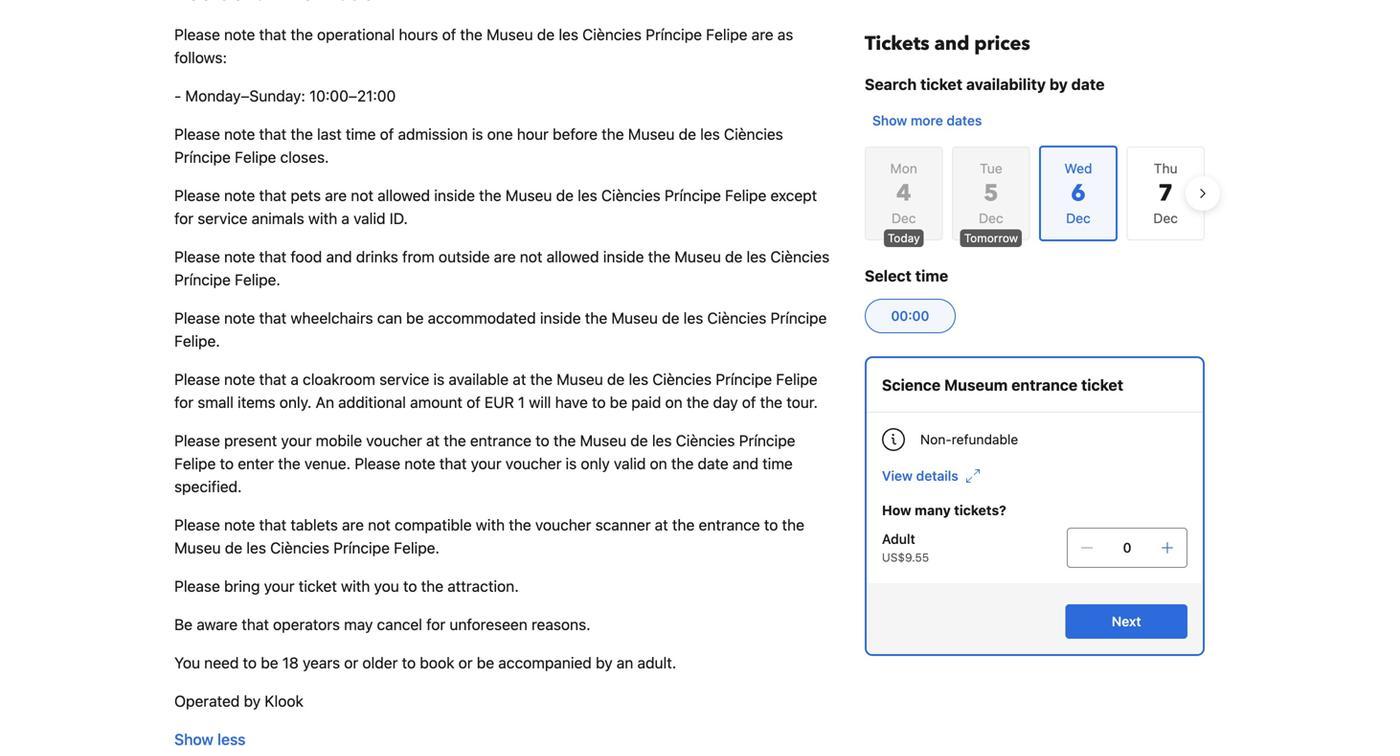 Task type: describe. For each thing, give the bounding box(es) containing it.
be aware that operators may cancel for unforeseen reasons.
[[174, 615, 591, 634]]

tablets
[[291, 516, 338, 534]]

cancel
[[377, 615, 422, 634]]

allowed inside please note that pets are not allowed inside the museu de les ciències príncipe felipe except for service animals with a valid id.
[[378, 186, 430, 204]]

of down available
[[467, 393, 481, 411]]

felipe inside please note that pets are not allowed inside the museu de les ciències príncipe felipe except for service animals with a valid id.
[[725, 186, 767, 204]]

4
[[896, 178, 911, 209]]

an
[[316, 393, 334, 411]]

of inside the please note that the operational hours of the museu de les ciències príncipe felipe are as follows:
[[442, 25, 456, 44]]

last
[[317, 125, 342, 143]]

please for please note that food and drinks from outside are not allowed inside the museu de les ciències príncipe felipe.
[[174, 248, 220, 266]]

for for please note that a cloakroom service is available at the museu de les ciències príncipe felipe for small items only. an additional amount of eur 1 will have to be paid on the day of the tour.
[[174, 393, 194, 411]]

search
[[865, 75, 917, 93]]

with inside please note that pets are not allowed inside the museu de les ciències príncipe felipe except for service animals with a valid id.
[[308, 209, 337, 227]]

items
[[238, 393, 275, 411]]

have
[[555, 393, 588, 411]]

attraction.
[[448, 577, 519, 595]]

felipe. inside please note that tablets are not compatible with the voucher scanner at the entrance to the museu de les ciències príncipe felipe.
[[394, 539, 440, 557]]

to inside please note that a cloakroom service is available at the museu de les ciències príncipe felipe for small items only. an additional amount of eur 1 will have to be paid on the day of the tour.
[[592, 393, 606, 411]]

operators
[[273, 615, 340, 634]]

be
[[174, 615, 193, 634]]

note for please note that a cloakroom service is available at the museu de les ciències príncipe felipe for small items only. an additional amount of eur 1 will have to be paid on the day of the tour.
[[224, 370, 255, 388]]

can
[[377, 309, 402, 327]]

not for allowed
[[351, 186, 374, 204]]

please note that food and drinks from outside are not allowed inside the museu de les ciències príncipe felipe.
[[174, 248, 830, 289]]

be inside please note that wheelchairs can be accommodated inside the museu de les ciències príncipe felipe.
[[406, 309, 424, 327]]

details
[[916, 468, 959, 484]]

tickets?
[[954, 502, 1007, 518]]

príncipe inside the please present your mobile voucher at the entrance to the museu de les ciències príncipe felipe to enter the venue. please note that your voucher is only valid on the date and time specified.
[[739, 431, 795, 450]]

that for please note that the operational hours of the museu de les ciències príncipe felipe are as follows:
[[259, 25, 287, 44]]

00:00
[[891, 308, 929, 324]]

0 vertical spatial ticket
[[920, 75, 963, 93]]

non-
[[920, 431, 952, 447]]

date inside the please present your mobile voucher at the entrance to the museu de les ciències príncipe felipe to enter the venue. please note that your voucher is only valid on the date and time specified.
[[698, 454, 729, 473]]

ticket for please bring your ticket with you to the attraction.
[[299, 577, 337, 595]]

eur
[[485, 393, 514, 411]]

0
[[1123, 540, 1132, 556]]

pets
[[291, 186, 321, 204]]

de inside please note that tablets are not compatible with the voucher scanner at the entrance to the museu de les ciències príncipe felipe.
[[225, 539, 242, 557]]

many
[[915, 502, 951, 518]]

0 vertical spatial date
[[1071, 75, 1105, 93]]

of right day
[[742, 393, 756, 411]]

are inside the please note that the operational hours of the museu de les ciències príncipe felipe are as follows:
[[752, 25, 774, 44]]

ciències inside please note that tablets are not compatible with the voucher scanner at the entrance to the museu de les ciències príncipe felipe.
[[270, 539, 329, 557]]

príncipe inside please note that tablets are not compatible with the voucher scanner at the entrance to the museu de les ciències príncipe felipe.
[[333, 539, 390, 557]]

not for compatible
[[368, 516, 391, 534]]

id.
[[390, 209, 408, 227]]

de inside please note that pets are not allowed inside the museu de les ciències príncipe felipe except for service animals with a valid id.
[[556, 186, 574, 204]]

day
[[713, 393, 738, 411]]

next
[[1112, 613, 1141, 629]]

mon 4 dec today
[[888, 160, 920, 245]]

service inside please note that pets are not allowed inside the museu de les ciències príncipe felipe except for service animals with a valid id.
[[198, 209, 248, 227]]

of inside please note that the last time of admission is one hour before the museu de les ciències príncipe felipe closes.
[[380, 125, 394, 143]]

note for please note that the last time of admission is one hour before the museu de les ciències príncipe felipe closes.
[[224, 125, 255, 143]]

adult.
[[637, 654, 676, 672]]

select
[[865, 267, 912, 285]]

on inside please note that a cloakroom service is available at the museu de les ciències príncipe felipe for small items only. an additional amount of eur 1 will have to be paid on the day of the tour.
[[665, 393, 683, 411]]

7
[[1158, 178, 1173, 209]]

is inside the please present your mobile voucher at the entrance to the museu de les ciències príncipe felipe to enter the venue. please note that your voucher is only valid on the date and time specified.
[[566, 454, 577, 473]]

museu inside the please present your mobile voucher at the entrance to the museu de les ciències príncipe felipe to enter the venue. please note that your voucher is only valid on the date and time specified.
[[580, 431, 627, 450]]

science
[[882, 376, 941, 394]]

service inside please note that a cloakroom service is available at the museu de les ciències príncipe felipe for small items only. an additional amount of eur 1 will have to be paid on the day of the tour.
[[379, 370, 429, 388]]

1 vertical spatial your
[[471, 454, 502, 473]]

book
[[420, 654, 454, 672]]

paid
[[631, 393, 661, 411]]

drinks
[[356, 248, 398, 266]]

accommodated
[[428, 309, 536, 327]]

please for please note that a cloakroom service is available at the museu de les ciències príncipe felipe for small items only. an additional amount of eur 1 will have to be paid on the day of the tour.
[[174, 370, 220, 388]]

0 horizontal spatial by
[[244, 692, 261, 710]]

de inside the please present your mobile voucher at the entrance to the museu de les ciències príncipe felipe to enter the venue. please note that your voucher is only valid on the date and time specified.
[[631, 431, 648, 450]]

an
[[617, 654, 633, 672]]

how
[[882, 502, 911, 518]]

please for please note that the last time of admission is one hour before the museu de les ciències príncipe felipe closes.
[[174, 125, 220, 143]]

is inside please note that a cloakroom service is available at the museu de les ciències príncipe felipe for small items only. an additional amount of eur 1 will have to be paid on the day of the tour.
[[433, 370, 445, 388]]

that inside the please present your mobile voucher at the entrance to the museu de les ciències príncipe felipe to enter the venue. please note that your voucher is only valid on the date and time specified.
[[439, 454, 467, 473]]

príncipe inside please note that food and drinks from outside are not allowed inside the museu de les ciències príncipe felipe.
[[174, 271, 231, 289]]

show more dates
[[872, 113, 982, 128]]

you
[[374, 577, 399, 595]]

only
[[581, 454, 610, 473]]

de inside please note that the last time of admission is one hour before the museu de les ciències príncipe felipe closes.
[[679, 125, 696, 143]]

dec for 4
[[892, 210, 916, 226]]

tickets
[[865, 31, 930, 57]]

venue.
[[304, 454, 351, 473]]

view details link
[[882, 466, 980, 486]]

science museum entrance ticket
[[882, 376, 1124, 394]]

thu
[[1154, 160, 1178, 176]]

de inside the please note that the operational hours of the museu de les ciències príncipe felipe are as follows:
[[537, 25, 555, 44]]

museu inside the please note that the operational hours of the museu de les ciències príncipe felipe are as follows:
[[487, 25, 533, 44]]

that for please note that tablets are not compatible with the voucher scanner at the entrance to the museu de les ciències príncipe felipe.
[[259, 516, 287, 534]]

cloakroom
[[303, 370, 375, 388]]

animals
[[252, 209, 304, 227]]

adult
[[882, 531, 915, 547]]

note for please note that the operational hours of the museu de les ciències príncipe felipe are as follows:
[[224, 25, 255, 44]]

-
[[174, 87, 181, 105]]

please note that a cloakroom service is available at the museu de les ciències príncipe felipe for small items only. an additional amount of eur 1 will have to be paid on the day of the tour.
[[174, 370, 818, 411]]

de inside please note that food and drinks from outside are not allowed inside the museu de les ciències príncipe felipe.
[[725, 248, 743, 266]]

felipe. inside please note that wheelchairs can be accommodated inside the museu de les ciències príncipe felipe.
[[174, 332, 220, 350]]

thu 7 dec
[[1154, 160, 1178, 226]]

adult us$9.55
[[882, 531, 929, 564]]

ciències inside please note that the last time of admission is one hour before the museu de les ciències príncipe felipe closes.
[[724, 125, 783, 143]]

inside for allowed
[[434, 186, 475, 204]]

príncipe inside the please note that the operational hours of the museu de les ciències príncipe felipe are as follows:
[[646, 25, 702, 44]]

the inside please note that food and drinks from outside are not allowed inside the museu de les ciències príncipe felipe.
[[648, 248, 671, 266]]

museum
[[944, 376, 1008, 394]]

voucher inside please note that tablets are not compatible with the voucher scanner at the entrance to the museu de les ciències príncipe felipe.
[[535, 516, 591, 534]]

de inside please note that wheelchairs can be accommodated inside the museu de les ciències príncipe felipe.
[[662, 309, 680, 327]]

ciències inside the please present your mobile voucher at the entrance to the museu de les ciències príncipe felipe to enter the venue. please note that your voucher is only valid on the date and time specified.
[[676, 431, 735, 450]]

note inside the please present your mobile voucher at the entrance to the museu de les ciències príncipe felipe to enter the venue. please note that your voucher is only valid on the date and time specified.
[[404, 454, 435, 473]]

unforeseen
[[450, 615, 528, 634]]

for for please note that pets are not allowed inside the museu de les ciències príncipe felipe except for service animals with a valid id.
[[174, 209, 194, 227]]

museu inside please note that pets are not allowed inside the museu de les ciències príncipe felipe except for service animals with a valid id.
[[506, 186, 552, 204]]

dec for 5
[[979, 210, 1003, 226]]

mon
[[890, 160, 917, 176]]

a inside please note that pets are not allowed inside the museu de les ciències príncipe felipe except for service animals with a valid id.
[[341, 209, 350, 227]]

please for please note that pets are not allowed inside the museu de les ciències príncipe felipe except for service animals with a valid id.
[[174, 186, 220, 204]]

are inside please note that pets are not allowed inside the museu de les ciències príncipe felipe except for service animals with a valid id.
[[325, 186, 347, 204]]

ciències inside the please note that the operational hours of the museu de les ciències príncipe felipe are as follows:
[[582, 25, 642, 44]]

allowed inside please note that food and drinks from outside are not allowed inside the museu de les ciències príncipe felipe.
[[547, 248, 599, 266]]

tickets and prices
[[865, 31, 1030, 57]]

1 horizontal spatial with
[[341, 577, 370, 595]]

show more dates button
[[865, 103, 990, 138]]

les inside the please note that the operational hours of the museu de les ciències príncipe felipe are as follows:
[[559, 25, 578, 44]]

note for please note that wheelchairs can be accommodated inside the museu de les ciències príncipe felipe.
[[224, 309, 255, 327]]

refundable
[[952, 431, 1018, 447]]

please note that tablets are not compatible with the voucher scanner at the entrance to the museu de les ciències príncipe felipe.
[[174, 516, 805, 557]]

years
[[303, 654, 340, 672]]

valid inside please note that pets are not allowed inside the museu de les ciències príncipe felipe except for service animals with a valid id.
[[354, 209, 386, 227]]

the inside please note that wheelchairs can be accommodated inside the museu de les ciències príncipe felipe.
[[585, 309, 607, 327]]

les inside please note that food and drinks from outside are not allowed inside the museu de les ciències príncipe felipe.
[[747, 248, 766, 266]]

us$9.55
[[882, 551, 929, 564]]

follows:
[[174, 48, 227, 67]]

to inside please note that tablets are not compatible with the voucher scanner at the entrance to the museu de les ciències príncipe felipe.
[[764, 516, 778, 534]]

príncipe inside please note that wheelchairs can be accommodated inside the museu de les ciències príncipe felipe.
[[771, 309, 827, 327]]

tour.
[[787, 393, 818, 411]]

ciències inside please note that food and drinks from outside are not allowed inside the museu de les ciències príncipe felipe.
[[770, 248, 830, 266]]

2 horizontal spatial time
[[915, 267, 948, 285]]

dates
[[947, 113, 982, 128]]

time inside please note that the last time of admission is one hour before the museu de les ciències príncipe felipe closes.
[[346, 125, 376, 143]]

operated
[[174, 692, 240, 710]]

that for please note that food and drinks from outside are not allowed inside the museu de les ciències príncipe felipe.
[[259, 248, 287, 266]]

additional
[[338, 393, 406, 411]]

time inside the please present your mobile voucher at the entrance to the museu de les ciències príncipe felipe to enter the venue. please note that your voucher is only valid on the date and time specified.
[[763, 454, 793, 473]]

felipe inside please note that a cloakroom service is available at the museu de les ciències príncipe felipe for small items only. an additional amount of eur 1 will have to be paid on the day of the tour.
[[776, 370, 818, 388]]

specified.
[[174, 477, 242, 496]]

note for please note that food and drinks from outside are not allowed inside the museu de les ciències príncipe felipe.
[[224, 248, 255, 266]]

a inside please note that a cloakroom service is available at the museu de les ciències príncipe felipe for small items only. an additional amount of eur 1 will have to be paid on the day of the tour.
[[291, 370, 299, 388]]

felipe. inside please note that food and drinks from outside are not allowed inside the museu de les ciències príncipe felipe.
[[235, 271, 280, 289]]

at inside the please present your mobile voucher at the entrance to the museu de les ciències príncipe felipe to enter the venue. please note that your voucher is only valid on the date and time specified.
[[426, 431, 440, 450]]

that for please note that a cloakroom service is available at the museu de les ciències príncipe felipe for small items only. an additional amount of eur 1 will have to be paid on the day of the tour.
[[259, 370, 287, 388]]

older
[[362, 654, 398, 672]]

select time
[[865, 267, 948, 285]]



Task type: vqa. For each thing, say whether or not it's contained in the screenshot.
Show more dates button
yes



Task type: locate. For each thing, give the bounding box(es) containing it.
that left wheelchairs
[[259, 309, 287, 327]]

compatible
[[395, 516, 472, 534]]

that down 'amount'
[[439, 454, 467, 473]]

1 horizontal spatial or
[[458, 654, 473, 672]]

please note that pets are not allowed inside the museu de les ciències príncipe felipe except for service animals with a valid id.
[[174, 186, 817, 227]]

felipe inside the please present your mobile voucher at the entrance to the museu de les ciències príncipe felipe to enter the venue. please note that your voucher is only valid on the date and time specified.
[[174, 454, 216, 473]]

0 horizontal spatial dec
[[892, 210, 916, 226]]

1 vertical spatial date
[[698, 454, 729, 473]]

that for please note that the last time of admission is one hour before the museu de les ciències príncipe felipe closes.
[[259, 125, 287, 143]]

0 vertical spatial voucher
[[366, 431, 422, 450]]

0 horizontal spatial at
[[426, 431, 440, 450]]

your down only. on the left of the page
[[281, 431, 312, 450]]

inside for accommodated
[[540, 309, 581, 327]]

ciències inside please note that a cloakroom service is available at the museu de les ciències príncipe felipe for small items only. an additional amount of eur 1 will have to be paid on the day of the tour.
[[653, 370, 712, 388]]

1 vertical spatial by
[[596, 654, 613, 672]]

please inside please note that the last time of admission is one hour before the museu de les ciències príncipe felipe closes.
[[174, 125, 220, 143]]

2 or from the left
[[458, 654, 473, 672]]

les inside please note that the last time of admission is one hour before the museu de les ciències príncipe felipe closes.
[[700, 125, 720, 143]]

museu inside please note that tablets are not compatible with the voucher scanner at the entrance to the museu de les ciències príncipe felipe.
[[174, 539, 221, 557]]

availability
[[966, 75, 1046, 93]]

for left small
[[174, 393, 194, 411]]

1 horizontal spatial dec
[[979, 210, 1003, 226]]

0 horizontal spatial date
[[698, 454, 729, 473]]

that left food at the top
[[259, 248, 287, 266]]

1 vertical spatial ticket
[[1081, 376, 1124, 394]]

felipe left as
[[706, 25, 748, 44]]

tue 5 dec tomorrow
[[964, 160, 1018, 245]]

0 horizontal spatial time
[[346, 125, 376, 143]]

today
[[888, 231, 920, 245]]

please for please present your mobile voucher at the entrance to the museu de les ciències príncipe felipe to enter the venue. please note that your voucher is only valid on the date and time specified.
[[174, 431, 220, 450]]

that
[[259, 25, 287, 44], [259, 125, 287, 143], [259, 186, 287, 204], [259, 248, 287, 266], [259, 309, 287, 327], [259, 370, 287, 388], [439, 454, 467, 473], [259, 516, 287, 534], [242, 615, 269, 634]]

please note that the operational hours of the museu de les ciències príncipe felipe are as follows:
[[174, 25, 793, 67]]

is
[[472, 125, 483, 143], [433, 370, 445, 388], [566, 454, 577, 473]]

2 horizontal spatial is
[[566, 454, 577, 473]]

dec inside mon 4 dec today
[[892, 210, 916, 226]]

hour
[[517, 125, 549, 143]]

0 horizontal spatial allowed
[[378, 186, 430, 204]]

date down day
[[698, 454, 729, 473]]

not
[[351, 186, 374, 204], [520, 248, 543, 266], [368, 516, 391, 534]]

admission
[[398, 125, 468, 143]]

2 horizontal spatial ticket
[[1081, 376, 1124, 394]]

not left compatible
[[368, 516, 391, 534]]

enter
[[238, 454, 274, 473]]

1 horizontal spatial allowed
[[547, 248, 599, 266]]

time
[[346, 125, 376, 143], [915, 267, 948, 285], [763, 454, 793, 473]]

1 vertical spatial valid
[[614, 454, 646, 473]]

1 vertical spatial a
[[291, 370, 299, 388]]

1 horizontal spatial entrance
[[699, 516, 760, 534]]

2 vertical spatial entrance
[[699, 516, 760, 534]]

0 vertical spatial service
[[198, 209, 248, 227]]

on inside the please present your mobile voucher at the entrance to the museu de les ciències príncipe felipe to enter the venue. please note that your voucher is only valid on the date and time specified.
[[650, 454, 667, 473]]

1 horizontal spatial ticket
[[920, 75, 963, 93]]

search ticket availability by date
[[865, 75, 1105, 93]]

time down tour.
[[763, 454, 793, 473]]

please for please bring your ticket with you to the attraction.
[[174, 577, 220, 595]]

your for please bring your ticket with you to the attraction.
[[264, 577, 295, 595]]

for inside please note that pets are not allowed inside the museu de les ciències príncipe felipe except for service animals with a valid id.
[[174, 209, 194, 227]]

1 dec from the left
[[892, 210, 916, 226]]

1 horizontal spatial a
[[341, 209, 350, 227]]

the inside please note that pets are not allowed inside the museu de les ciències príncipe felipe except for service animals with a valid id.
[[479, 186, 502, 204]]

0 horizontal spatial entrance
[[470, 431, 532, 450]]

3 dec from the left
[[1154, 210, 1178, 226]]

tue
[[980, 160, 1002, 176]]

is up 'amount'
[[433, 370, 445, 388]]

0 vertical spatial a
[[341, 209, 350, 227]]

that for please note that pets are not allowed inside the museu de les ciències príncipe felipe except for service animals with a valid id.
[[259, 186, 287, 204]]

felipe. down compatible
[[394, 539, 440, 557]]

note for please note that tablets are not compatible with the voucher scanner at the entrance to the museu de les ciències príncipe felipe.
[[224, 516, 255, 534]]

0 horizontal spatial is
[[433, 370, 445, 388]]

the
[[291, 25, 313, 44], [460, 25, 483, 44], [291, 125, 313, 143], [602, 125, 624, 143], [479, 186, 502, 204], [648, 248, 671, 266], [585, 309, 607, 327], [530, 370, 553, 388], [687, 393, 709, 411], [760, 393, 783, 411], [444, 431, 466, 450], [554, 431, 576, 450], [278, 454, 300, 473], [671, 454, 694, 473], [509, 516, 531, 534], [672, 516, 695, 534], [782, 516, 805, 534], [421, 577, 444, 595]]

ciències inside please note that wheelchairs can be accommodated inside the museu de les ciències príncipe felipe.
[[707, 309, 767, 327]]

1 vertical spatial time
[[915, 267, 948, 285]]

dec down 7
[[1154, 210, 1178, 226]]

2 vertical spatial and
[[733, 454, 759, 473]]

more
[[911, 113, 943, 128]]

voucher
[[366, 431, 422, 450], [506, 454, 562, 473], [535, 516, 591, 534]]

as
[[778, 25, 793, 44]]

voucher down additional
[[366, 431, 422, 450]]

5
[[984, 178, 999, 209]]

entrance
[[1012, 376, 1078, 394], [470, 431, 532, 450], [699, 516, 760, 534]]

may
[[344, 615, 373, 634]]

voucher left scanner
[[535, 516, 591, 534]]

available
[[449, 370, 509, 388]]

les inside please note that a cloakroom service is available at the museu de les ciències príncipe felipe for small items only. an additional amount of eur 1 will have to be paid on the day of the tour.
[[629, 370, 649, 388]]

felipe up specified.
[[174, 454, 216, 473]]

with
[[308, 209, 337, 227], [476, 516, 505, 534], [341, 577, 370, 595]]

with inside please note that tablets are not compatible with the voucher scanner at the entrance to the museu de les ciències príncipe felipe.
[[476, 516, 505, 534]]

museu inside please note that the last time of admission is one hour before the museu de les ciències príncipe felipe closes.
[[628, 125, 675, 143]]

dec inside tue 5 dec tomorrow
[[979, 210, 1003, 226]]

reasons.
[[532, 615, 591, 634]]

food
[[291, 248, 322, 266]]

1 vertical spatial felipe.
[[174, 332, 220, 350]]

be down 'unforeseen'
[[477, 654, 494, 672]]

museu inside please note that a cloakroom service is available at the museu de les ciències príncipe felipe for small items only. an additional amount of eur 1 will have to be paid on the day of the tour.
[[557, 370, 603, 388]]

small
[[198, 393, 234, 411]]

0 horizontal spatial service
[[198, 209, 248, 227]]

1 horizontal spatial valid
[[614, 454, 646, 473]]

les
[[559, 25, 578, 44], [700, 125, 720, 143], [578, 186, 597, 204], [747, 248, 766, 266], [684, 309, 703, 327], [629, 370, 649, 388], [652, 431, 672, 450], [246, 539, 266, 557]]

0 horizontal spatial and
[[326, 248, 352, 266]]

1 horizontal spatial by
[[596, 654, 613, 672]]

les inside please note that pets are not allowed inside the museu de les ciències príncipe felipe except for service animals with a valid id.
[[578, 186, 597, 204]]

you need to be 18 years or older to book or be accompanied by an adult.
[[174, 654, 676, 672]]

except
[[771, 186, 817, 204]]

les inside please note that tablets are not compatible with the voucher scanner at the entrance to the museu de les ciències príncipe felipe.
[[246, 539, 266, 557]]

note inside please note that pets are not allowed inside the museu de les ciències príncipe felipe except for service animals with a valid id.
[[224, 186, 255, 204]]

inside inside please note that pets are not allowed inside the museu de les ciències príncipe felipe except for service animals with a valid id.
[[434, 186, 475, 204]]

for
[[174, 209, 194, 227], [174, 393, 194, 411], [426, 615, 446, 634]]

a left id.
[[341, 209, 350, 227]]

and inside please note that food and drinks from outside are not allowed inside the museu de les ciències príncipe felipe.
[[326, 248, 352, 266]]

0 vertical spatial valid
[[354, 209, 386, 227]]

entrance inside please note that tablets are not compatible with the voucher scanner at the entrance to the museu de les ciències príncipe felipe.
[[699, 516, 760, 534]]

note
[[224, 25, 255, 44], [224, 125, 255, 143], [224, 186, 255, 204], [224, 248, 255, 266], [224, 309, 255, 327], [224, 370, 255, 388], [404, 454, 435, 473], [224, 516, 255, 534]]

please note that wheelchairs can be accommodated inside the museu de les ciències príncipe felipe.
[[174, 309, 827, 350]]

that inside please note that wheelchairs can be accommodated inside the museu de les ciències príncipe felipe.
[[259, 309, 287, 327]]

are inside please note that food and drinks from outside are not allowed inside the museu de les ciències príncipe felipe.
[[494, 248, 516, 266]]

that up "animals" on the left top
[[259, 186, 287, 204]]

0 vertical spatial on
[[665, 393, 683, 411]]

that up - monday–sunday: 10:00–21:00
[[259, 25, 287, 44]]

note inside please note that food and drinks from outside are not allowed inside the museu de les ciències príncipe felipe.
[[224, 248, 255, 266]]

with down pets
[[308, 209, 337, 227]]

for left "animals" on the left top
[[174, 209, 194, 227]]

please
[[174, 25, 220, 44], [174, 125, 220, 143], [174, 186, 220, 204], [174, 248, 220, 266], [174, 309, 220, 327], [174, 370, 220, 388], [174, 431, 220, 450], [355, 454, 400, 473], [174, 516, 220, 534], [174, 577, 220, 595]]

of left admission
[[380, 125, 394, 143]]

2 vertical spatial felipe.
[[394, 539, 440, 557]]

2 horizontal spatial at
[[655, 516, 668, 534]]

1 horizontal spatial felipe.
[[235, 271, 280, 289]]

that right aware on the bottom of page
[[242, 615, 269, 634]]

is left one
[[472, 125, 483, 143]]

that for be aware that operators may cancel for unforeseen reasons.
[[242, 615, 269, 634]]

not right pets
[[351, 186, 374, 204]]

felipe. up small
[[174, 332, 220, 350]]

1 vertical spatial voucher
[[506, 454, 562, 473]]

by left klook
[[244, 692, 261, 710]]

at down 'amount'
[[426, 431, 440, 450]]

note inside please note that the last time of admission is one hour before the museu de les ciències príncipe felipe closes.
[[224, 125, 255, 143]]

valid left id.
[[354, 209, 386, 227]]

0 vertical spatial entrance
[[1012, 376, 1078, 394]]

1 vertical spatial with
[[476, 516, 505, 534]]

2 vertical spatial ticket
[[299, 577, 337, 595]]

klook
[[265, 692, 304, 710]]

18
[[282, 654, 299, 672]]

is inside please note that the last time of admission is one hour before the museu de les ciències príncipe felipe closes.
[[472, 125, 483, 143]]

0 vertical spatial for
[[174, 209, 194, 227]]

0 horizontal spatial a
[[291, 370, 299, 388]]

accompanied
[[498, 654, 592, 672]]

time right last on the top of the page
[[346, 125, 376, 143]]

and right food at the top
[[326, 248, 352, 266]]

at right scanner
[[655, 516, 668, 534]]

that for please note that wheelchairs can be accommodated inside the museu de les ciències príncipe felipe.
[[259, 309, 287, 327]]

2 vertical spatial at
[[655, 516, 668, 534]]

of right hours
[[442, 25, 456, 44]]

time right select
[[915, 267, 948, 285]]

2 horizontal spatial entrance
[[1012, 376, 1078, 394]]

service left "animals" on the left top
[[198, 209, 248, 227]]

2 horizontal spatial with
[[476, 516, 505, 534]]

on
[[665, 393, 683, 411], [650, 454, 667, 473]]

are right tablets
[[342, 516, 364, 534]]

are right pets
[[325, 186, 347, 204]]

1 vertical spatial on
[[650, 454, 667, 473]]

2 vertical spatial voucher
[[535, 516, 591, 534]]

that inside please note that tablets are not compatible with the voucher scanner at the entrance to the museu de les ciències príncipe felipe.
[[259, 516, 287, 534]]

1
[[518, 393, 525, 411]]

felipe. down "animals" on the left top
[[235, 271, 280, 289]]

voucher down will on the bottom left
[[506, 454, 562, 473]]

operated by klook
[[174, 692, 304, 710]]

2 vertical spatial not
[[368, 516, 391, 534]]

0 vertical spatial time
[[346, 125, 376, 143]]

felipe left closes.
[[235, 148, 276, 166]]

please inside the please note that the operational hours of the museu de les ciències príncipe felipe are as follows:
[[174, 25, 220, 44]]

0 vertical spatial at
[[513, 370, 526, 388]]

0 horizontal spatial or
[[344, 654, 358, 672]]

0 horizontal spatial ticket
[[299, 577, 337, 595]]

museu
[[487, 25, 533, 44], [628, 125, 675, 143], [506, 186, 552, 204], [675, 248, 721, 266], [611, 309, 658, 327], [557, 370, 603, 388], [580, 431, 627, 450], [174, 539, 221, 557]]

with left you
[[341, 577, 370, 595]]

please inside please note that food and drinks from outside are not allowed inside the museu de les ciències príncipe felipe.
[[174, 248, 220, 266]]

0 vertical spatial is
[[472, 125, 483, 143]]

region
[[849, 138, 1220, 249]]

2 vertical spatial is
[[566, 454, 577, 473]]

on right paid
[[665, 393, 683, 411]]

1 vertical spatial allowed
[[547, 248, 599, 266]]

felipe left except
[[725, 186, 767, 204]]

that inside please note that pets are not allowed inside the museu de les ciències príncipe felipe except for service animals with a valid id.
[[259, 186, 287, 204]]

and inside the please present your mobile voucher at the entrance to the museu de les ciències príncipe felipe to enter the venue. please note that your voucher is only valid on the date and time specified.
[[733, 454, 759, 473]]

region containing 4
[[849, 138, 1220, 249]]

at up 1
[[513, 370, 526, 388]]

that inside the please note that the operational hours of the museu de les ciències príncipe felipe are as follows:
[[259, 25, 287, 44]]

ticket for science museum entrance ticket
[[1081, 376, 1124, 394]]

1 or from the left
[[344, 654, 358, 672]]

felipe up tour.
[[776, 370, 818, 388]]

please for please note that tablets are not compatible with the voucher scanner at the entrance to the museu de les ciències príncipe felipe.
[[174, 516, 220, 534]]

from
[[402, 248, 435, 266]]

aware
[[197, 615, 238, 634]]

1 horizontal spatial is
[[472, 125, 483, 143]]

1 vertical spatial not
[[520, 248, 543, 266]]

0 vertical spatial your
[[281, 431, 312, 450]]

1 horizontal spatial date
[[1071, 75, 1105, 93]]

be inside please note that a cloakroom service is available at the museu de les ciències príncipe felipe for small items only. an additional amount of eur 1 will have to be paid on the day of the tour.
[[610, 393, 627, 411]]

only.
[[279, 393, 312, 411]]

10:00–21:00
[[309, 87, 396, 105]]

dec up today
[[892, 210, 916, 226]]

please for please note that the operational hours of the museu de les ciències príncipe felipe are as follows:
[[174, 25, 220, 44]]

dec up tomorrow
[[979, 210, 1003, 226]]

príncipe inside please note that a cloakroom service is available at the museu de les ciències príncipe felipe for small items only. an additional amount of eur 1 will have to be paid on the day of the tour.
[[716, 370, 772, 388]]

at
[[513, 370, 526, 388], [426, 431, 440, 450], [655, 516, 668, 534]]

closes.
[[280, 148, 329, 166]]

are left as
[[752, 25, 774, 44]]

your for please present your mobile voucher at the entrance to the museu de les ciències príncipe felipe to enter the venue. please note that your voucher is only valid on the date and time specified.
[[281, 431, 312, 450]]

valid right only
[[614, 454, 646, 473]]

0 horizontal spatial with
[[308, 209, 337, 227]]

1 vertical spatial at
[[426, 431, 440, 450]]

or right book at the left of the page
[[458, 654, 473, 672]]

be left paid
[[610, 393, 627, 411]]

with right compatible
[[476, 516, 505, 534]]

are
[[752, 25, 774, 44], [325, 186, 347, 204], [494, 248, 516, 266], [342, 516, 364, 534]]

next button
[[1065, 604, 1188, 639]]

2 horizontal spatial dec
[[1154, 210, 1178, 226]]

2 horizontal spatial and
[[934, 31, 970, 57]]

date
[[1071, 75, 1105, 93], [698, 454, 729, 473]]

for right the cancel
[[426, 615, 446, 634]]

a
[[341, 209, 350, 227], [291, 370, 299, 388]]

2 dec from the left
[[979, 210, 1003, 226]]

please inside please note that a cloakroom service is available at the museu de les ciències príncipe felipe for small items only. an additional amount of eur 1 will have to be paid on the day of the tour.
[[174, 370, 220, 388]]

at inside please note that a cloakroom service is available at the museu de les ciències príncipe felipe for small items only. an additional amount of eur 1 will have to be paid on the day of the tour.
[[513, 370, 526, 388]]

please bring your ticket with you to the attraction.
[[174, 577, 519, 595]]

be
[[406, 309, 424, 327], [610, 393, 627, 411], [261, 654, 278, 672], [477, 654, 494, 672]]

operational
[[317, 25, 395, 44]]

1 vertical spatial and
[[326, 248, 352, 266]]

and left prices
[[934, 31, 970, 57]]

1 horizontal spatial time
[[763, 454, 793, 473]]

and
[[934, 31, 970, 57], [326, 248, 352, 266], [733, 454, 759, 473]]

by right availability
[[1050, 75, 1068, 93]]

2 vertical spatial time
[[763, 454, 793, 473]]

2 horizontal spatial inside
[[603, 248, 644, 266]]

at inside please note that tablets are not compatible with the voucher scanner at the entrance to the museu de les ciències príncipe felipe.
[[655, 516, 668, 534]]

note inside the please note that the operational hours of the museu de les ciències príncipe felipe are as follows:
[[224, 25, 255, 44]]

need
[[204, 654, 239, 672]]

allowed down please note that pets are not allowed inside the museu de les ciències príncipe felipe except for service animals with a valid id.
[[547, 248, 599, 266]]

0 vertical spatial and
[[934, 31, 970, 57]]

1 horizontal spatial and
[[733, 454, 759, 473]]

allowed up id.
[[378, 186, 430, 204]]

1 horizontal spatial service
[[379, 370, 429, 388]]

museu inside please note that food and drinks from outside are not allowed inside the museu de les ciències príncipe felipe.
[[675, 248, 721, 266]]

be right can
[[406, 309, 424, 327]]

0 horizontal spatial inside
[[434, 186, 475, 204]]

how many tickets?
[[882, 502, 1007, 518]]

be left 18
[[261, 654, 278, 672]]

2 vertical spatial for
[[426, 615, 446, 634]]

1 vertical spatial is
[[433, 370, 445, 388]]

0 vertical spatial inside
[[434, 186, 475, 204]]

felipe inside please note that the last time of admission is one hour before the museu de les ciències príncipe felipe closes.
[[235, 148, 276, 166]]

1 vertical spatial entrance
[[470, 431, 532, 450]]

your right bring
[[264, 577, 295, 595]]

scanner
[[595, 516, 651, 534]]

0 horizontal spatial valid
[[354, 209, 386, 227]]

1 vertical spatial inside
[[603, 248, 644, 266]]

show
[[872, 113, 907, 128]]

that up closes.
[[259, 125, 287, 143]]

that inside please note that a cloakroom service is available at the museu de les ciències príncipe felipe for small items only. an additional amount of eur 1 will have to be paid on the day of the tour.
[[259, 370, 287, 388]]

2 horizontal spatial felipe.
[[394, 539, 440, 557]]

wheelchairs
[[291, 309, 373, 327]]

please inside please note that wheelchairs can be accommodated inside the museu de les ciències príncipe felipe.
[[174, 309, 220, 327]]

príncipe inside please note that the last time of admission is one hour before the museu de les ciències príncipe felipe closes.
[[174, 148, 231, 166]]

a up only. on the left of the page
[[291, 370, 299, 388]]

0 vertical spatial felipe.
[[235, 271, 280, 289]]

valid inside the please present your mobile voucher at the entrance to the museu de les ciències príncipe felipe to enter the venue. please note that your voucher is only valid on the date and time specified.
[[614, 454, 646, 473]]

0 horizontal spatial felipe.
[[174, 332, 220, 350]]

bring
[[224, 577, 260, 595]]

note for please note that pets are not allowed inside the museu de les ciències príncipe felipe except for service animals with a valid id.
[[224, 186, 255, 204]]

les inside please note that wheelchairs can be accommodated inside the museu de les ciències príncipe felipe.
[[684, 309, 703, 327]]

service up 'amount'
[[379, 370, 429, 388]]

to
[[592, 393, 606, 411], [536, 431, 549, 450], [220, 454, 234, 473], [764, 516, 778, 534], [403, 577, 417, 595], [243, 654, 257, 672], [402, 654, 416, 672]]

on down paid
[[650, 454, 667, 473]]

or left older
[[344, 654, 358, 672]]

1 horizontal spatial at
[[513, 370, 526, 388]]

by left an on the left bottom of the page
[[596, 654, 613, 672]]

ciències inside please note that pets are not allowed inside the museu de les ciències príncipe felipe except for service animals with a valid id.
[[601, 186, 661, 204]]

2 vertical spatial with
[[341, 577, 370, 595]]

2 horizontal spatial by
[[1050, 75, 1068, 93]]

before
[[553, 125, 598, 143]]

that left tablets
[[259, 516, 287, 534]]

please inside please note that pets are not allowed inside the museu de les ciències príncipe felipe except for service animals with a valid id.
[[174, 186, 220, 204]]

dec
[[892, 210, 916, 226], [979, 210, 1003, 226], [1154, 210, 1178, 226]]

de inside please note that a cloakroom service is available at the museu de les ciències príncipe felipe for small items only. an additional amount of eur 1 will have to be paid on the day of the tour.
[[607, 370, 625, 388]]

2 vertical spatial inside
[[540, 309, 581, 327]]

your down "eur"
[[471, 454, 502, 473]]

date right availability
[[1071, 75, 1105, 93]]

- monday–sunday: 10:00–21:00
[[174, 87, 396, 105]]

please for please note that wheelchairs can be accommodated inside the museu de les ciències príncipe felipe.
[[174, 309, 220, 327]]

0 vertical spatial with
[[308, 209, 337, 227]]

that inside please note that the last time of admission is one hour before the museu de les ciències príncipe felipe closes.
[[259, 125, 287, 143]]

note inside please note that wheelchairs can be accommodated inside the museu de les ciències príncipe felipe.
[[224, 309, 255, 327]]

please present your mobile voucher at the entrance to the museu de les ciències príncipe felipe to enter the venue. please note that your voucher is only valid on the date and time specified.
[[174, 431, 795, 496]]

monday–sunday:
[[185, 87, 305, 105]]

and down day
[[733, 454, 759, 473]]

are inside please note that tablets are not compatible with the voucher scanner at the entrance to the museu de les ciències príncipe felipe.
[[342, 516, 364, 534]]

are right outside
[[494, 248, 516, 266]]

will
[[529, 393, 551, 411]]

felipe inside the please note that the operational hours of the museu de les ciències príncipe felipe are as follows:
[[706, 25, 748, 44]]

is left only
[[566, 454, 577, 473]]

entrance inside the please present your mobile voucher at the entrance to the museu de les ciències príncipe felipe to enter the venue. please note that your voucher is only valid on the date and time specified.
[[470, 431, 532, 450]]

not down please note that pets are not allowed inside the museu de les ciències príncipe felipe except for service animals with a valid id.
[[520, 248, 543, 266]]

1 vertical spatial for
[[174, 393, 194, 411]]

0 vertical spatial allowed
[[378, 186, 430, 204]]

inside inside please note that food and drinks from outside are not allowed inside the museu de les ciències príncipe felipe.
[[603, 248, 644, 266]]

for inside please note that a cloakroom service is available at the museu de les ciències príncipe felipe for small items only. an additional amount of eur 1 will have to be paid on the day of the tour.
[[174, 393, 194, 411]]

prices
[[974, 31, 1030, 57]]

present
[[224, 431, 277, 450]]

amount
[[410, 393, 463, 411]]

of
[[442, 25, 456, 44], [380, 125, 394, 143], [467, 393, 481, 411], [742, 393, 756, 411]]

mobile
[[316, 431, 362, 450]]

0 vertical spatial by
[[1050, 75, 1068, 93]]

hours
[[399, 25, 438, 44]]

not inside please note that tablets are not compatible with the voucher scanner at the entrance to the museu de les ciències príncipe felipe.
[[368, 516, 391, 534]]

please note that the last time of admission is one hour before the museu de les ciències príncipe felipe closes.
[[174, 125, 783, 166]]

not inside please note that pets are not allowed inside the museu de les ciències príncipe felipe except for service animals with a valid id.
[[351, 186, 374, 204]]

0 vertical spatial not
[[351, 186, 374, 204]]

les inside the please present your mobile voucher at the entrance to the museu de les ciències príncipe felipe to enter the venue. please note that your voucher is only valid on the date and time specified.
[[652, 431, 672, 450]]

please inside please note that tablets are not compatible with the voucher scanner at the entrance to the museu de les ciències príncipe felipe.
[[174, 516, 220, 534]]

príncipe inside please note that pets are not allowed inside the museu de les ciències príncipe felipe except for service animals with a valid id.
[[665, 186, 721, 204]]

1 vertical spatial service
[[379, 370, 429, 388]]

2 vertical spatial by
[[244, 692, 261, 710]]

1 horizontal spatial inside
[[540, 309, 581, 327]]

not inside please note that food and drinks from outside are not allowed inside the museu de les ciències príncipe felipe.
[[520, 248, 543, 266]]

that up items
[[259, 370, 287, 388]]

museu inside please note that wheelchairs can be accommodated inside the museu de les ciències príncipe felipe.
[[611, 309, 658, 327]]

2 vertical spatial your
[[264, 577, 295, 595]]



